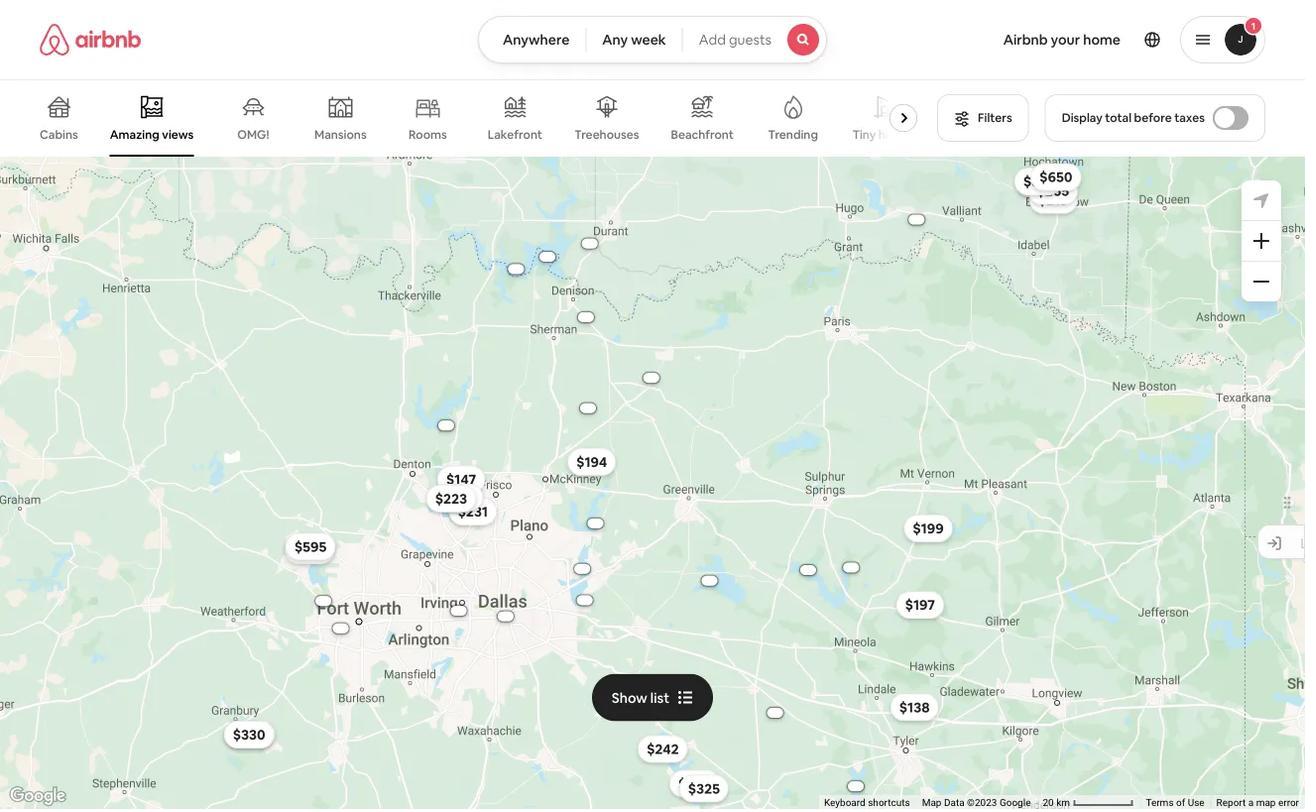 Task type: describe. For each thing, give the bounding box(es) containing it.
$223
[[435, 490, 467, 508]]

$197
[[906, 597, 936, 614]]

add guests
[[699, 31, 772, 49]]

google image
[[5, 784, 70, 810]]

profile element
[[852, 0, 1266, 79]]

$360 button
[[224, 721, 275, 749]]

airbnb your home
[[1004, 31, 1121, 49]]

before
[[1135, 110, 1173, 126]]

google
[[1000, 797, 1031, 809]]

$223 button
[[426, 485, 476, 513]]

amazing
[[110, 127, 160, 142]]

$399 button
[[432, 484, 483, 512]]

©2023
[[968, 797, 998, 809]]

$650
[[1040, 168, 1073, 186]]

$199
[[913, 520, 944, 538]]

any week button
[[586, 16, 683, 64]]

your
[[1051, 31, 1081, 49]]

trending
[[769, 127, 819, 142]]

1
[[1252, 19, 1257, 32]]

data
[[945, 797, 965, 809]]

km
[[1057, 797, 1071, 809]]

$595 button
[[286, 533, 336, 561]]

filters button
[[938, 94, 1030, 142]]

$219 button
[[1030, 186, 1078, 214]]

anywhere button
[[478, 16, 587, 64]]

keyboard
[[825, 797, 866, 809]]

$265
[[1037, 182, 1070, 200]]

tiny homes
[[853, 127, 917, 142]]

display total before taxes
[[1062, 110, 1206, 126]]

map
[[923, 797, 942, 809]]

cabins
[[40, 127, 78, 142]]

20 km button
[[1037, 796, 1141, 810]]

of
[[1177, 797, 1186, 809]]

$399 $231
[[441, 489, 488, 521]]

total
[[1106, 110, 1132, 126]]

guests
[[729, 31, 772, 49]]

$726 button
[[285, 537, 335, 565]]

$575
[[1026, 174, 1057, 192]]

$531 $265
[[1024, 173, 1070, 200]]

mansions
[[315, 127, 367, 142]]

$231 button
[[449, 498, 497, 526]]

beachfront
[[671, 127, 734, 142]]

google map
showing 96 stays. region
[[0, 157, 1306, 810]]

$147
[[446, 471, 477, 489]]

$138
[[900, 699, 930, 717]]

$726
[[294, 542, 326, 560]]

$265 button
[[1029, 177, 1079, 205]]

amazing views
[[110, 127, 194, 142]]

lakefront
[[488, 127, 543, 142]]

show list button
[[592, 674, 714, 722]]

zoom in image
[[1254, 233, 1270, 249]]

$650 button
[[1031, 163, 1082, 191]]

keyboard shortcuts button
[[825, 796, 911, 810]]

$330
[[233, 726, 266, 744]]

map
[[1257, 797, 1277, 809]]

zoom out image
[[1254, 274, 1270, 290]]

$462
[[679, 775, 712, 793]]

display
[[1062, 110, 1103, 126]]



Task type: vqa. For each thing, say whether or not it's contained in the screenshot.
left the "in"
no



Task type: locate. For each thing, give the bounding box(es) containing it.
terms of use link
[[1147, 797, 1205, 809]]

display total before taxes button
[[1046, 94, 1266, 142]]

$219
[[1039, 191, 1069, 209]]

week
[[631, 31, 667, 49]]

report a map error
[[1217, 797, 1300, 809]]

airbnb
[[1004, 31, 1049, 49]]

tiny
[[853, 127, 876, 142]]

$575 button
[[1017, 169, 1066, 197]]

$330 button
[[224, 721, 275, 749]]

list
[[651, 689, 670, 707]]

$595
[[295, 538, 327, 556]]

shortcuts
[[869, 797, 911, 809]]

group
[[40, 79, 926, 157]]

$194 button
[[568, 448, 617, 476]]

keyboard shortcuts
[[825, 797, 911, 809]]

taxes
[[1175, 110, 1206, 126]]

$138 button
[[891, 694, 939, 722]]

$199 button
[[904, 515, 953, 543]]

20
[[1043, 797, 1055, 809]]

$325 button
[[680, 775, 729, 803]]

$531
[[1024, 173, 1054, 191]]

any week
[[603, 31, 667, 49]]

add
[[699, 31, 726, 49]]

$197 button
[[897, 592, 945, 619]]

show list
[[612, 689, 670, 707]]

anywhere
[[503, 31, 570, 49]]

$194
[[577, 453, 608, 471]]

$399
[[441, 489, 474, 507]]

$325
[[688, 780, 720, 798]]

$360
[[233, 726, 266, 744]]

report
[[1217, 797, 1247, 809]]

None search field
[[478, 16, 828, 64]]

use
[[1188, 797, 1205, 809]]

$231
[[458, 503, 488, 521]]

a
[[1249, 797, 1254, 809]]

rooms
[[409, 127, 447, 142]]

20 km
[[1043, 797, 1073, 809]]

$531 button
[[1015, 168, 1063, 196]]

treehouses
[[575, 127, 640, 142]]

any
[[603, 31, 628, 49]]

airbnb your home link
[[992, 19, 1133, 61]]

report a map error link
[[1217, 797, 1300, 809]]

$147 button
[[437, 466, 485, 494]]

filters
[[979, 110, 1013, 126]]

1 button
[[1181, 16, 1266, 64]]

group containing amazing views
[[40, 79, 926, 157]]

homes
[[879, 127, 917, 142]]

omg!
[[237, 127, 269, 142]]

terms
[[1147, 797, 1174, 809]]

views
[[162, 127, 194, 142]]

home
[[1084, 31, 1121, 49]]

error
[[1279, 797, 1300, 809]]

add guests button
[[682, 16, 828, 64]]

map data ©2023 google
[[923, 797, 1031, 809]]

$242
[[647, 741, 679, 759]]

show
[[612, 689, 648, 707]]

terms of use
[[1147, 797, 1205, 809]]

$462 button
[[670, 771, 721, 798]]

$242 button
[[638, 736, 688, 764]]

none search field containing anywhere
[[478, 16, 828, 64]]



